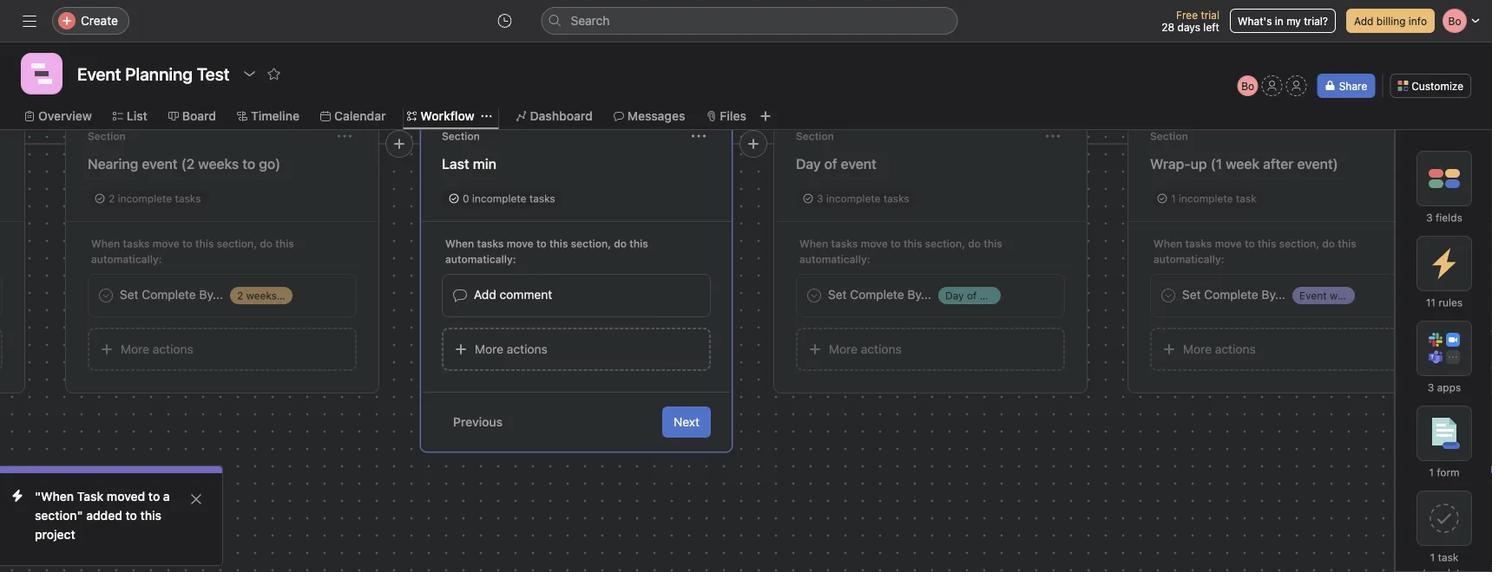 Task type: vqa. For each thing, say whether or not it's contained in the screenshot.
BY...
yes



Task type: describe. For each thing, give the bounding box(es) containing it.
nearing
[[88, 156, 138, 172]]

tasks down (2
[[175, 193, 201, 205]]

11 rules
[[1426, 297, 1463, 309]]

timeline image
[[31, 63, 52, 84]]

of inside button
[[824, 156, 837, 172]]

section for nearing event (2 weeks to go)
[[88, 130, 126, 142]]

go)
[[259, 156, 281, 172]]

0 incomplete tasks
[[463, 193, 555, 205]]

"when
[[35, 490, 74, 504]]

files
[[720, 109, 746, 123]]

add for add comment
[[474, 288, 496, 302]]

3 for 3 incomplete tasks
[[817, 193, 823, 205]]

files link
[[706, 107, 746, 126]]

event)
[[1297, 156, 1338, 172]]

move for min
[[507, 238, 534, 250]]

trial
[[1201, 9, 1220, 21]]

day of event inside button
[[796, 156, 877, 172]]

section"
[[35, 509, 83, 523]]

add to starred image
[[267, 67, 281, 81]]

share
[[1339, 80, 1367, 92]]

create button
[[52, 7, 129, 35]]

timeline
[[251, 109, 299, 123]]

calendar link
[[320, 107, 386, 126]]

2 for 2 weeks before event
[[237, 290, 243, 302]]

search
[[571, 13, 610, 28]]

set for up
[[1182, 288, 1201, 302]]

apps
[[1437, 382, 1461, 394]]

3 apps
[[1428, 382, 1461, 394]]

days
[[1178, 21, 1200, 33]]

set for event
[[120, 288, 138, 302]]

my
[[1287, 15, 1301, 27]]

comment
[[500, 288, 552, 302]]

3 for 3 fields
[[1426, 212, 1433, 224]]

week
[[1226, 156, 1260, 172]]

added
[[86, 509, 122, 523]]

project
[[35, 528, 75, 543]]

event
[[1299, 290, 1327, 302]]

2 section from the left
[[442, 130, 480, 142]]

trial?
[[1304, 15, 1328, 27]]

automatically: for min
[[445, 253, 516, 266]]

section, for day of event
[[925, 238, 965, 250]]

move for event
[[152, 238, 179, 250]]

free
[[1176, 9, 1198, 21]]

in
[[1275, 15, 1284, 27]]

messages link
[[613, 107, 685, 126]]

timeline link
[[237, 107, 299, 126]]

min
[[473, 156, 496, 172]]

overview
[[38, 109, 92, 123]]

billing
[[1377, 15, 1406, 27]]

set for of
[[828, 288, 847, 302]]

workflow
[[421, 109, 474, 123]]

1 horizontal spatial day of event
[[945, 290, 1007, 302]]

1 vertical spatial day
[[945, 290, 964, 302]]

to down the 1 incomplete task
[[1245, 238, 1255, 250]]

tasks down day of event button
[[884, 193, 909, 205]]

when tasks move to this section, do this automatically: for up
[[1154, 238, 1356, 266]]

to left a
[[148, 490, 160, 504]]

template
[[1423, 568, 1466, 573]]

board
[[182, 109, 216, 123]]

wrap-up (1 week after event) button
[[1150, 148, 1419, 180]]

after
[[1263, 156, 1294, 172]]

more
[[475, 342, 503, 357]]

board link
[[168, 107, 216, 126]]

close image
[[189, 493, 203, 507]]

do for day of event
[[968, 238, 981, 250]]

1 horizontal spatial weeks
[[246, 290, 277, 302]]

workflow link
[[407, 107, 474, 126]]

do for last min
[[614, 238, 627, 250]]

3 for 3 apps
[[1428, 382, 1434, 394]]

add comment
[[474, 288, 552, 302]]

1 for incomplete
[[1171, 193, 1176, 205]]

"when task moved to a section" added to this project
[[35, 490, 170, 543]]

list link
[[113, 107, 147, 126]]

customize button
[[1390, 74, 1471, 98]]

rules
[[1439, 297, 1463, 309]]

task
[[77, 490, 103, 504]]

free trial 28 days left
[[1162, 9, 1220, 33]]

what's in my trial?
[[1238, 15, 1328, 27]]

tab actions image
[[481, 111, 492, 122]]

1 horizontal spatial of
[[967, 290, 977, 302]]

1 incomplete task
[[1171, 193, 1257, 205]]

tasks down the 1 incomplete task
[[1185, 238, 1212, 250]]

1 task template
[[1423, 552, 1466, 573]]

dashboard
[[530, 109, 593, 123]]

last
[[442, 156, 469, 172]]

more actions
[[475, 342, 548, 357]]

last min
[[442, 156, 496, 172]]

tasks down last min button
[[529, 193, 555, 205]]

more actions button
[[442, 328, 711, 372]]

by... for event
[[907, 288, 931, 302]]

by... for (2
[[199, 288, 223, 302]]

3 fields
[[1426, 212, 1463, 224]]

dashboard link
[[516, 107, 593, 126]]

11
[[1426, 297, 1436, 309]]

to down 2 incomplete tasks
[[182, 238, 192, 250]]

before
[[280, 290, 312, 302]]



Task type: locate. For each thing, give the bounding box(es) containing it.
incomplete for event
[[118, 193, 172, 205]]

incomplete
[[118, 193, 172, 205], [472, 193, 526, 205], [826, 193, 881, 205], [1179, 193, 1233, 205]]

section down workflow
[[442, 130, 480, 142]]

2 incomplete from the left
[[472, 193, 526, 205]]

4 section from the left
[[1150, 130, 1188, 142]]

up right 'event'
[[1359, 290, 1371, 302]]

move down 2 incomplete tasks
[[152, 238, 179, 250]]

0 horizontal spatial 2
[[109, 193, 115, 205]]

1 form
[[1429, 467, 1460, 479]]

do
[[260, 238, 273, 250], [614, 238, 627, 250], [968, 238, 981, 250], [1322, 238, 1335, 250]]

1 vertical spatial up
[[1359, 290, 1371, 302]]

0
[[463, 193, 469, 205]]

to left go) on the left top
[[242, 156, 255, 172]]

1 vertical spatial add
[[474, 288, 496, 302]]

incomplete right 0
[[472, 193, 526, 205]]

this inside "when task moved to a section" added to this project
[[140, 509, 161, 523]]

incomplete down nearing
[[118, 193, 172, 205]]

0 vertical spatial of
[[824, 156, 837, 172]]

task
[[1236, 193, 1257, 205], [1438, 552, 1459, 564]]

section
[[88, 130, 126, 142], [442, 130, 480, 142], [796, 130, 834, 142], [1150, 130, 1188, 142]]

3 when from the left
[[799, 238, 828, 250]]

1 vertical spatial of
[[967, 290, 977, 302]]

day of event button
[[796, 148, 1065, 180]]

when tasks move to this section, do this automatically: down the 1 incomplete task
[[1154, 238, 1356, 266]]

1 horizontal spatial day
[[945, 290, 964, 302]]

up left the (1 on the top right of the page
[[1191, 156, 1207, 172]]

when down 3 incomplete tasks
[[799, 238, 828, 250]]

task inside 1 task template
[[1438, 552, 1459, 564]]

task down the wrap-up (1 week after event)
[[1236, 193, 1257, 205]]

tasks down 3 incomplete tasks
[[831, 238, 858, 250]]

1 left the form
[[1429, 467, 1434, 479]]

form
[[1437, 467, 1460, 479]]

what's
[[1238, 15, 1272, 27]]

section, up 'event'
[[1279, 238, 1319, 250]]

automatically: for of
[[799, 253, 870, 266]]

1 by... from the left
[[199, 288, 223, 302]]

by...
[[199, 288, 223, 302], [907, 288, 931, 302], [1262, 288, 1286, 302]]

1 inside 1 task template
[[1430, 552, 1435, 564]]

3 complete from the left
[[1204, 288, 1258, 302]]

2 section, from the left
[[571, 238, 611, 250]]

4 move from the left
[[1215, 238, 1242, 250]]

calendar
[[334, 109, 386, 123]]

3 incomplete from the left
[[826, 193, 881, 205]]

move down 0 incomplete tasks
[[507, 238, 534, 250]]

automatically: for up
[[1154, 253, 1224, 266]]

when tasks move to this section, do this automatically: for min
[[445, 238, 648, 266]]

0 vertical spatial weeks
[[198, 156, 239, 172]]

nearing event (2 weeks to go) button
[[88, 148, 357, 180]]

to inside button
[[242, 156, 255, 172]]

when tasks move to this section, do this automatically: down 3 incomplete tasks
[[799, 238, 1002, 266]]

customize
[[1412, 80, 1463, 92]]

event
[[142, 156, 178, 172], [841, 156, 877, 172], [314, 290, 342, 302], [980, 290, 1007, 302]]

weeks right (2
[[198, 156, 239, 172]]

1 horizontal spatial by...
[[907, 288, 931, 302]]

set complete by... for (2
[[120, 288, 223, 302]]

section up 3 incomplete tasks
[[796, 130, 834, 142]]

overview link
[[24, 107, 92, 126]]

(2
[[181, 156, 195, 172]]

actions
[[507, 342, 548, 357]]

add inside 'button'
[[1354, 15, 1374, 27]]

tasks
[[175, 193, 201, 205], [529, 193, 555, 205], [884, 193, 909, 205], [123, 238, 150, 250], [477, 238, 504, 250], [831, 238, 858, 250], [1185, 238, 1212, 250]]

section, down day of event button
[[925, 238, 965, 250]]

section for wrap-up (1 week after event)
[[1150, 130, 1188, 142]]

when for nearing
[[91, 238, 120, 250]]

1 when from the left
[[91, 238, 120, 250]]

to
[[242, 156, 255, 172], [182, 238, 192, 250], [536, 238, 547, 250], [891, 238, 901, 250], [1245, 238, 1255, 250], [148, 490, 160, 504], [125, 509, 137, 523]]

2 vertical spatial 1
[[1430, 552, 1435, 564]]

2 left before
[[237, 290, 243, 302]]

1 incomplete from the left
[[118, 193, 172, 205]]

1 section from the left
[[88, 130, 126, 142]]

2 horizontal spatial by...
[[1262, 288, 1286, 302]]

1 horizontal spatial up
[[1359, 290, 1371, 302]]

when for last
[[445, 238, 474, 250]]

2 when from the left
[[445, 238, 474, 250]]

add tab image
[[759, 109, 772, 123]]

of
[[824, 156, 837, 172], [967, 290, 977, 302]]

bo button
[[1238, 76, 1258, 96]]

move down the 1 incomplete task
[[1215, 238, 1242, 250]]

section, for last min
[[571, 238, 611, 250]]

incomplete down day of event button
[[826, 193, 881, 205]]

1 horizontal spatial set
[[828, 288, 847, 302]]

2 set complete by... from the left
[[828, 288, 931, 302]]

share button
[[1317, 74, 1375, 98]]

2 automatically: from the left
[[445, 253, 516, 266]]

4 automatically: from the left
[[1154, 253, 1224, 266]]

section, up 2 weeks before event in the bottom left of the page
[[217, 238, 257, 250]]

more section actions image
[[692, 129, 706, 143]]

3 set complete by... from the left
[[1182, 288, 1286, 302]]

3 move from the left
[[861, 238, 888, 250]]

to down moved
[[125, 509, 137, 523]]

complete for event
[[850, 288, 904, 302]]

3 do from the left
[[968, 238, 981, 250]]

when tasks move to this section, do this automatically: up comment
[[445, 238, 648, 266]]

0 vertical spatial day
[[796, 156, 821, 172]]

add comment button
[[442, 274, 711, 318]]

0 vertical spatial 1
[[1171, 193, 1176, 205]]

3 incomplete tasks
[[817, 193, 909, 205]]

2 horizontal spatial set
[[1182, 288, 1201, 302]]

section,
[[217, 238, 257, 250], [571, 238, 611, 250], [925, 238, 965, 250], [1279, 238, 1319, 250]]

search button
[[541, 7, 958, 35]]

1 horizontal spatial 2
[[237, 290, 243, 302]]

move for of
[[861, 238, 888, 250]]

when for wrap-
[[1154, 238, 1182, 250]]

2 do from the left
[[614, 238, 627, 250]]

0 horizontal spatial up
[[1191, 156, 1207, 172]]

2 weeks before event
[[237, 290, 342, 302]]

2
[[109, 193, 115, 205], [237, 290, 243, 302]]

incomplete for up
[[1179, 193, 1233, 205]]

wrap-up (1 week after event)
[[1150, 156, 1338, 172]]

3 by... from the left
[[1262, 288, 1286, 302]]

show options image
[[243, 67, 257, 81]]

when down the 1 incomplete task
[[1154, 238, 1182, 250]]

set
[[120, 288, 138, 302], [828, 288, 847, 302], [1182, 288, 1201, 302]]

previous button
[[442, 407, 514, 438]]

section for day of event
[[796, 130, 834, 142]]

to down 3 incomplete tasks
[[891, 238, 901, 250]]

move for up
[[1215, 238, 1242, 250]]

1 horizontal spatial complete
[[850, 288, 904, 302]]

when tasks move to this section, do this automatically: for of
[[799, 238, 1002, 266]]

1 vertical spatial task
[[1438, 552, 1459, 564]]

2 by... from the left
[[907, 288, 931, 302]]

1 horizontal spatial add
[[1354, 15, 1374, 27]]

automatically: up add comment
[[445, 253, 516, 266]]

1 complete from the left
[[142, 288, 196, 302]]

0 vertical spatial add
[[1354, 15, 1374, 27]]

1 section, from the left
[[217, 238, 257, 250]]

1 for form
[[1429, 467, 1434, 479]]

1 set complete by... from the left
[[120, 288, 223, 302]]

when down 0
[[445, 238, 474, 250]]

when for day
[[799, 238, 828, 250]]

section, up add comment button
[[571, 238, 611, 250]]

0 vertical spatial day of event
[[796, 156, 877, 172]]

move down 3 incomplete tasks
[[861, 238, 888, 250]]

do for nearing event (2 weeks to go)
[[260, 238, 273, 250]]

0 vertical spatial 3
[[817, 193, 823, 205]]

expand sidebar image
[[23, 14, 36, 28]]

1 vertical spatial 1
[[1429, 467, 1434, 479]]

2 set from the left
[[828, 288, 847, 302]]

1 vertical spatial day of event
[[945, 290, 1007, 302]]

0 horizontal spatial of
[[824, 156, 837, 172]]

when down 2 incomplete tasks
[[91, 238, 120, 250]]

this
[[195, 238, 214, 250], [275, 238, 294, 250], [549, 238, 568, 250], [630, 238, 648, 250], [904, 238, 922, 250], [984, 238, 1002, 250], [1258, 238, 1276, 250], [1338, 238, 1356, 250], [140, 509, 161, 523]]

2 move from the left
[[507, 238, 534, 250]]

0 horizontal spatial weeks
[[198, 156, 239, 172]]

automatically: for event
[[91, 253, 162, 266]]

section up nearing
[[88, 130, 126, 142]]

section up wrap-
[[1150, 130, 1188, 142]]

weeks inside button
[[198, 156, 239, 172]]

3 automatically: from the left
[[799, 253, 870, 266]]

set complete by... for event
[[828, 288, 931, 302]]

0 horizontal spatial set complete by...
[[120, 288, 223, 302]]

next button
[[662, 407, 711, 438]]

last min button
[[442, 148, 711, 180]]

messages
[[627, 109, 685, 123]]

None text field
[[73, 58, 234, 89]]

automatically: down 3 incomplete tasks
[[799, 253, 870, 266]]

when tasks move to this section, do this automatically:
[[91, 238, 294, 266], [445, 238, 648, 266], [799, 238, 1002, 266], [1154, 238, 1356, 266]]

incomplete down the (1 on the top right of the page
[[1179, 193, 1233, 205]]

add left comment
[[474, 288, 496, 302]]

add left billing
[[1354, 15, 1374, 27]]

create
[[81, 13, 118, 28]]

section, for wrap-up (1 week after event)
[[1279, 238, 1319, 250]]

set complete by... for (1
[[1182, 288, 1286, 302]]

task up 'template'
[[1438, 552, 1459, 564]]

next
[[674, 415, 700, 430]]

0 horizontal spatial by...
[[199, 288, 223, 302]]

4 section, from the left
[[1279, 238, 1319, 250]]

when
[[91, 238, 120, 250], [445, 238, 474, 250], [799, 238, 828, 250], [1154, 238, 1182, 250]]

4 incomplete from the left
[[1179, 193, 1233, 205]]

1 vertical spatial weeks
[[246, 290, 277, 302]]

by... for (1
[[1262, 288, 1286, 302]]

history image
[[498, 14, 512, 28]]

day inside button
[[796, 156, 821, 172]]

2 vertical spatial 3
[[1428, 382, 1434, 394]]

1 vertical spatial 2
[[237, 290, 243, 302]]

2 horizontal spatial complete
[[1204, 288, 1258, 302]]

weeks left before
[[246, 290, 277, 302]]

left
[[1203, 21, 1220, 33]]

day of event
[[796, 156, 877, 172], [945, 290, 1007, 302]]

when tasks move to this section, do this automatically: down 2 incomplete tasks
[[91, 238, 294, 266]]

1 do from the left
[[260, 238, 273, 250]]

complete for (2
[[142, 288, 196, 302]]

4 when from the left
[[1154, 238, 1182, 250]]

nearing event (2 weeks to go)
[[88, 156, 281, 172]]

to up comment
[[536, 238, 547, 250]]

4 when tasks move to this section, do this automatically: from the left
[[1154, 238, 1356, 266]]

0 horizontal spatial add
[[474, 288, 496, 302]]

up inside wrap-up (1 week after event) button
[[1191, 156, 1207, 172]]

bo
[[1241, 80, 1254, 92]]

3
[[817, 193, 823, 205], [1426, 212, 1433, 224], [1428, 382, 1434, 394]]

0 horizontal spatial task
[[1236, 193, 1257, 205]]

when tasks move to this section, do this automatically: for event
[[91, 238, 294, 266]]

2 when tasks move to this section, do this automatically: from the left
[[445, 238, 648, 266]]

0 horizontal spatial complete
[[142, 288, 196, 302]]

2 complete from the left
[[850, 288, 904, 302]]

moved
[[107, 490, 145, 504]]

0 horizontal spatial set
[[120, 288, 138, 302]]

(1
[[1211, 156, 1222, 172]]

0 vertical spatial 2
[[109, 193, 115, 205]]

up
[[1191, 156, 1207, 172], [1359, 290, 1371, 302]]

do for wrap-up (1 week after event)
[[1322, 238, 1335, 250]]

what's in my trial? button
[[1230, 9, 1336, 33]]

info
[[1409, 15, 1427, 27]]

0 horizontal spatial day
[[796, 156, 821, 172]]

tasks down 0 incomplete tasks
[[477, 238, 504, 250]]

1 horizontal spatial set complete by...
[[828, 288, 931, 302]]

automatically: down 2 incomplete tasks
[[91, 253, 162, 266]]

1 horizontal spatial task
[[1438, 552, 1459, 564]]

2 down nearing
[[109, 193, 115, 205]]

fields
[[1436, 212, 1463, 224]]

search list box
[[541, 7, 958, 35]]

1 set from the left
[[120, 288, 138, 302]]

add for add billing info
[[1354, 15, 1374, 27]]

3 set from the left
[[1182, 288, 1201, 302]]

wrap-
[[1330, 290, 1359, 302]]

4 do from the left
[[1322, 238, 1335, 250]]

previous
[[453, 415, 503, 430]]

3 section from the left
[[796, 130, 834, 142]]

add billing info
[[1354, 15, 1427, 27]]

1 down wrap-
[[1171, 193, 1176, 205]]

automatically: down the 1 incomplete task
[[1154, 253, 1224, 266]]

incomplete for of
[[826, 193, 881, 205]]

2 horizontal spatial set complete by...
[[1182, 288, 1286, 302]]

0 horizontal spatial day of event
[[796, 156, 877, 172]]

add billing info button
[[1346, 9, 1435, 33]]

1 vertical spatial 3
[[1426, 212, 1433, 224]]

incomplete for min
[[472, 193, 526, 205]]

section, for nearing event (2 weeks to go)
[[217, 238, 257, 250]]

1 up 'template'
[[1430, 552, 1435, 564]]

2 for 2 incomplete tasks
[[109, 193, 115, 205]]

tasks down 2 incomplete tasks
[[123, 238, 150, 250]]

1 move from the left
[[152, 238, 179, 250]]

weeks
[[198, 156, 239, 172], [246, 290, 277, 302]]

1 for task
[[1430, 552, 1435, 564]]

list
[[127, 109, 147, 123]]

event wrap-up
[[1299, 290, 1371, 302]]

a
[[163, 490, 170, 504]]

0 vertical spatial up
[[1191, 156, 1207, 172]]

3 when tasks move to this section, do this automatically: from the left
[[799, 238, 1002, 266]]

1
[[1171, 193, 1176, 205], [1429, 467, 1434, 479], [1430, 552, 1435, 564]]

complete for (1
[[1204, 288, 1258, 302]]

complete
[[142, 288, 196, 302], [850, 288, 904, 302], [1204, 288, 1258, 302]]

1 when tasks move to this section, do this automatically: from the left
[[91, 238, 294, 266]]

2 incomplete tasks
[[109, 193, 201, 205]]

0 vertical spatial task
[[1236, 193, 1257, 205]]

28
[[1162, 21, 1175, 33]]

add inside button
[[474, 288, 496, 302]]

3 section, from the left
[[925, 238, 965, 250]]

wrap-
[[1150, 156, 1191, 172]]

1 automatically: from the left
[[91, 253, 162, 266]]



